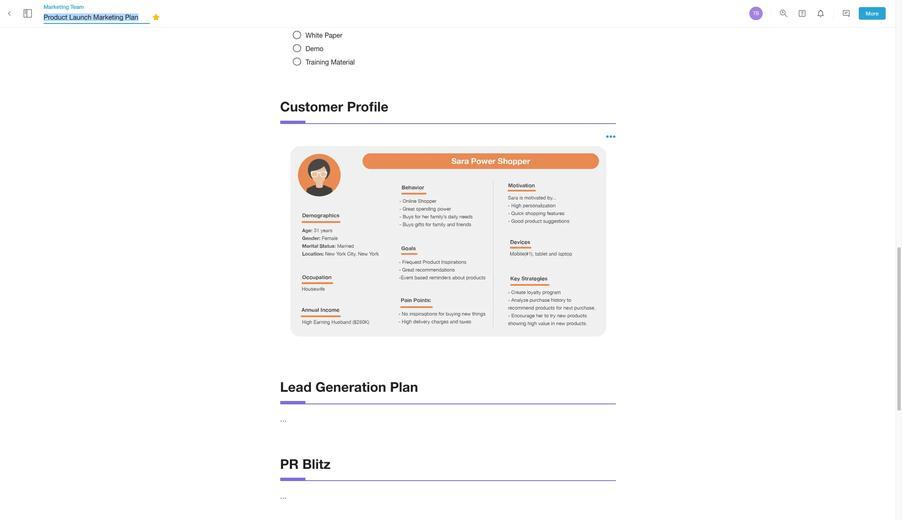 Task type: locate. For each thing, give the bounding box(es) containing it.
marketing team
[[44, 3, 84, 10]]

… down pr
[[280, 493, 287, 501]]

pr blitz
[[280, 457, 331, 472]]

tb button
[[748, 5, 764, 21]]

profile
[[347, 99, 389, 115]]

training
[[306, 58, 329, 66]]

plan
[[390, 379, 418, 395]]

more
[[866, 10, 879, 17]]

lead generation plan
[[280, 379, 418, 395]]

training material
[[306, 58, 355, 66]]

lead
[[280, 379, 312, 395]]

0 vertical spatial …
[[280, 416, 287, 424]]

remove favorite image
[[151, 12, 161, 22]]

…
[[280, 416, 287, 424], [280, 493, 287, 501]]

marketing
[[44, 3, 69, 10]]

marketing team link
[[44, 3, 162, 11]]

white paper
[[306, 31, 343, 39]]

material
[[331, 58, 355, 66]]

pr
[[280, 457, 299, 472]]

2 … from the top
[[280, 493, 287, 501]]

1 vertical spatial …
[[280, 493, 287, 501]]

more button
[[859, 7, 886, 20]]

white
[[306, 31, 323, 39]]

Enter Title... text field
[[44, 11, 150, 24]]

… down lead
[[280, 416, 287, 424]]



Task type: vqa. For each thing, say whether or not it's contained in the screenshot.
tooltip at the top of page
no



Task type: describe. For each thing, give the bounding box(es) containing it.
customer profile
[[280, 99, 389, 115]]

team
[[70, 3, 84, 10]]

tb
[[753, 10, 760, 16]]

paper
[[325, 31, 343, 39]]

demo
[[306, 45, 324, 52]]

1 … from the top
[[280, 416, 287, 424]]

blitz
[[303, 457, 331, 472]]

customer
[[280, 99, 343, 115]]

generation
[[315, 379, 386, 395]]



